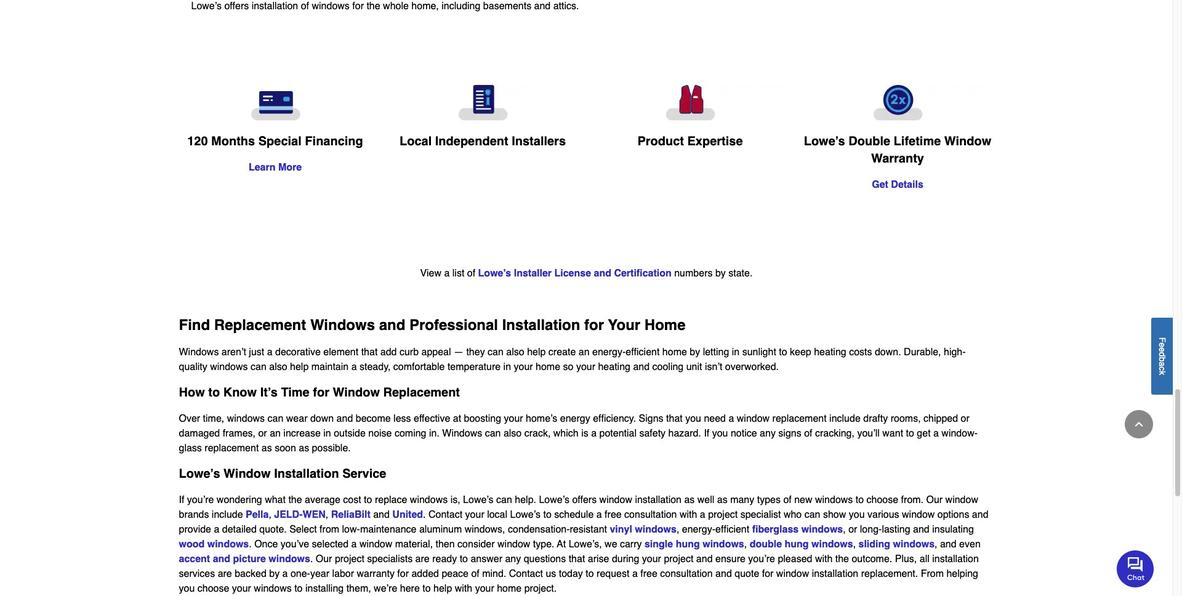 Task type: describe. For each thing, give the bounding box(es) containing it.
of inside . our project specialists are ready to answer any questions that arise during your project and ensure you're pleased with the outcome. plus, all installation services are backed by a one-year labor warranty for added peace of mind. contact us today to request a free consultation and quote for window installation replacement. from helping you choose your windows to installing them, we're here to help with your home project.
[[471, 569, 480, 580]]

accent and picture windows link
[[179, 554, 310, 565]]

and inside . contact your local lowe's to schedule a free consultation with a project specialist who can show you various window options and provide a detailed quote. select from low-maintenance aluminum windows, condensation-resistant
[[972, 509, 989, 521]]

consultation inside . contact your local lowe's to schedule a free consultation with a project specialist who can show you various window options and provide a detailed quote. select from low-maintenance aluminum windows, condensation-resistant
[[624, 509, 677, 521]]

your down mind.
[[475, 583, 494, 594]]

get
[[917, 428, 931, 439]]

your left so
[[514, 362, 533, 373]]

to up long-
[[856, 495, 864, 506]]

cost
[[343, 495, 361, 506]]

your down backed
[[232, 583, 251, 594]]

many
[[730, 495, 755, 506]]

0 vertical spatial also
[[506, 347, 524, 358]]

scroll to top element
[[1125, 410, 1153, 438]]

view a list of lowe's installer license and certification numbers by state.
[[420, 268, 753, 279]]

as down the increase
[[299, 443, 309, 454]]

and right license
[[594, 268, 611, 279]]

reliabilt
[[331, 509, 371, 521]]

. our project specialists are ready to answer any questions that arise during your project and ensure you're pleased with the outcome. plus, all installation services are backed by a one-year labor warranty for added peace of mind. contact us today to request a free consultation and quote for window installation replacement. from helping you choose your windows to installing them, we're here to help with your home project.
[[179, 554, 979, 594]]

we're
[[374, 583, 397, 594]]

to inside the 'over time, windows can wear down and become less effective at boosting your home's energy efficiency. signs that you need a window replacement include drafty rooms, chipped or damaged frames, or an increase in outside noise coming in. windows can also crack, which is a potential safety hazard. if you notice any signs of cracking, you'll want to get a window- glass replacement as soon as possible.'
[[906, 428, 914, 439]]

help inside . our project specialists are ready to answer any questions that arise during your project and ensure you're pleased with the outcome. plus, all installation services are backed by a one-year labor warranty for added peace of mind. contact us today to request a free consultation and quote for window installation replacement. from helping you choose your windows to installing them, we're here to help with your home project.
[[434, 583, 452, 594]]

a right need
[[729, 413, 734, 424]]

is,
[[451, 495, 460, 506]]

windows inside the 'over time, windows can wear down and become less effective at boosting your home's energy efficiency. signs that you need a window replacement include drafty rooms, chipped or damaged frames, or an increase in outside noise coming in. windows can also crack, which is a potential safety hazard. if you notice any signs of cracking, you'll want to get a window- glass replacement as soon as possible.'
[[227, 413, 265, 424]]

us
[[546, 569, 556, 580]]

include inside the 'over time, windows can wear down and become less effective at boosting your home's energy efficiency. signs that you need a window replacement include drafty rooms, chipped or damaged frames, or an increase in outside noise coming in. windows can also crack, which is a potential safety hazard. if you notice any signs of cracking, you'll want to get a window- glass replacement as soon as possible.'
[[830, 413, 861, 424]]

quality
[[179, 362, 207, 373]]

down
[[310, 413, 334, 424]]

here
[[400, 583, 420, 594]]

window up vinyl
[[600, 495, 632, 506]]

window inside . contact your local lowe's to schedule a free consultation with a project specialist who can show you various window options and provide a detailed quote. select from low-maintenance aluminum windows, condensation-resistant
[[902, 509, 935, 521]]

a down well
[[700, 509, 706, 521]]

warranty
[[357, 569, 395, 580]]

for left your
[[584, 317, 604, 334]]

a left list
[[444, 268, 450, 279]]

types
[[757, 495, 781, 506]]

can inside . contact your local lowe's to schedule a free consultation with a project specialist who can show you various window options and provide a detailed quote. select from low-maintenance aluminum windows, condensation-resistant
[[805, 509, 821, 521]]

and down ensure
[[716, 569, 732, 580]]

special
[[258, 135, 302, 149]]

1 vertical spatial in
[[503, 362, 511, 373]]

possible.
[[312, 443, 351, 454]]

arise
[[588, 554, 609, 565]]

for left whole
[[352, 1, 364, 12]]

replacement.
[[861, 569, 918, 580]]

a lowe's red vest icon. image
[[596, 85, 784, 121]]

0 horizontal spatial project
[[335, 554, 364, 565]]

vinyl windows , energy-efficient fiberglass windows , or long-lasting and insulating wood windows . once you've selected a window material, then consider window type. at lowe's, we carry single hung windows , double hung windows , sliding windows , and even accent and picture windows
[[179, 524, 981, 565]]

window down the condensation-
[[498, 539, 530, 550]]

0 vertical spatial replacement
[[214, 317, 306, 334]]

f e e d b a c k
[[1158, 337, 1168, 375]]

you down need
[[712, 428, 728, 439]]

what
[[265, 495, 286, 506]]

lowe's inside lowe's double lifetime window warranty
[[804, 134, 845, 149]]

help.
[[515, 495, 536, 506]]

120
[[187, 135, 208, 149]]

0 horizontal spatial heating
[[598, 362, 631, 373]]

0 horizontal spatial offers
[[224, 1, 249, 12]]

1 e from the top
[[1158, 342, 1168, 347]]

1 horizontal spatial the
[[367, 1, 380, 12]]

ready
[[432, 554, 457, 565]]

free inside . our project specialists are ready to answer any questions that arise during your project and ensure you're pleased with the outcome. plus, all installation services are backed by a one-year labor warranty for added peace of mind. contact us today to request a free consultation and quote for window installation replacement. from helping you choose your windows to installing them, we're here to help with your home project.
[[641, 569, 658, 580]]

window-
[[942, 428, 978, 439]]

fiberglass
[[752, 524, 799, 535]]

window inside lowe's double lifetime window warranty
[[945, 134, 992, 149]]

your inside the 'over time, windows can wear down and become less effective at boosting your home's energy efficiency. signs that you need a window replacement include drafty rooms, chipped or damaged frames, or an increase in outside noise coming in. windows can also crack, which is a potential safety hazard. if you notice any signs of cracking, you'll want to get a window- glass replacement as soon as possible.'
[[504, 413, 523, 424]]

1 horizontal spatial windows
[[310, 317, 375, 334]]

2 e from the top
[[1158, 347, 1168, 352]]

replace
[[375, 495, 407, 506]]

of inside the 'over time, windows can wear down and become less effective at boosting your home's energy efficiency. signs that you need a window replacement include drafty rooms, chipped or damaged frames, or an increase in outside noise coming in. windows can also crack, which is a potential safety hazard. if you notice any signs of cracking, you'll want to get a window- glass replacement as soon as possible.'
[[804, 428, 813, 439]]

as right well
[[717, 495, 728, 506]]

to down arise
[[586, 569, 594, 580]]

, up 'single hung windows' link in the right bottom of the page
[[677, 524, 679, 535]]

window down maintenance
[[360, 539, 392, 550]]

can down boosting on the bottom left of the page
[[485, 428, 501, 439]]

, left double
[[744, 539, 747, 550]]

an inside the 'over time, windows can wear down and become less effective at boosting your home's energy efficiency. signs that you need a window replacement include drafty rooms, chipped or damaged frames, or an increase in outside noise coming in. windows can also crack, which is a potential safety hazard. if you notice any signs of cracking, you'll want to get a window- glass replacement as soon as possible.'
[[270, 428, 281, 439]]

a right just
[[267, 347, 273, 358]]

0 vertical spatial in
[[732, 347, 740, 358]]

home
[[645, 317, 686, 334]]

letting
[[703, 347, 729, 358]]

a right is
[[591, 428, 597, 439]]

window up options
[[946, 495, 978, 506]]

0 vertical spatial are
[[415, 554, 430, 565]]

ensure
[[716, 554, 746, 565]]

united
[[392, 509, 423, 521]]

is
[[581, 428, 589, 439]]

temperature
[[448, 362, 501, 373]]

if inside the 'over time, windows can wear down and become less effective at boosting your home's energy efficiency. signs that you need a window replacement include drafty rooms, chipped or damaged frames, or an increase in outside noise coming in. windows can also crack, which is a potential safety hazard. if you notice any signs of cracking, you'll want to get a window- glass replacement as soon as possible.'
[[704, 428, 710, 439]]

maintain
[[311, 362, 349, 373]]

energy- inside the "windows aren't just a decorative element that add curb appeal — they can also help create an energy-efficient home by letting in sunlight to keep heating costs down. durable, high- quality windows can also help maintain a steady, comfortable temperature in your home so your heating and cooling unit isn't overworked."
[[592, 347, 626, 358]]

find
[[179, 317, 210, 334]]

potential
[[599, 428, 637, 439]]

. for maintenance
[[423, 509, 426, 521]]

single hung windows link
[[645, 539, 744, 550]]

can left wear at bottom left
[[268, 413, 283, 424]]

as left well
[[684, 495, 695, 506]]

contact inside . contact your local lowe's to schedule a free consultation with a project specialist who can show you various window options and provide a detailed quote. select from low-maintenance aluminum windows, condensation-resistant
[[429, 509, 463, 521]]

you're inside . our project specialists are ready to answer any questions that arise during your project and ensure you're pleased with the outcome. plus, all installation services are backed by a one-year labor warranty for added peace of mind. contact us today to request a free consultation and quote for window installation replacement. from helping you choose your windows to installing them, we're here to help with your home project.
[[748, 554, 775, 565]]

any inside the 'over time, windows can wear down and become less effective at boosting your home's energy efficiency. signs that you need a window replacement include drafty rooms, chipped or damaged frames, or an increase in outside noise coming in. windows can also crack, which is a potential safety hazard. if you notice any signs of cracking, you'll want to get a window- glass replacement as soon as possible.'
[[760, 428, 776, 439]]

choose inside if you're wondering what the average cost to replace windows is, lowe's can help. lowe's offers window installation as well as many types of new windows to choose from. our window brands include
[[867, 495, 899, 506]]

add
[[380, 347, 397, 358]]

can down just
[[251, 362, 267, 373]]

1 vertical spatial replacement
[[205, 443, 259, 454]]

and right lasting
[[913, 524, 930, 535]]

once
[[254, 539, 278, 550]]

, down show
[[843, 524, 846, 535]]

, left sliding in the right of the page
[[853, 539, 856, 550]]

choose inside . our project specialists are ready to answer any questions that arise during your project and ensure you're pleased with the outcome. plus, all installation services are backed by a one-year labor warranty for added peace of mind. contact us today to request a free consultation and quote for window installation replacement. from helping you choose your windows to installing them, we're here to help with your home project.
[[198, 583, 229, 594]]

appeal
[[422, 347, 451, 358]]

0 vertical spatial by
[[716, 268, 726, 279]]

for right the quote
[[762, 569, 774, 580]]

your right so
[[576, 362, 595, 373]]

rooms,
[[891, 413, 921, 424]]

soon
[[275, 443, 296, 454]]

cracking,
[[815, 428, 855, 439]]

schedule
[[554, 509, 594, 521]]

as left soon
[[262, 443, 272, 454]]

0 vertical spatial heating
[[814, 347, 847, 358]]

reliabilt link
[[331, 509, 371, 521]]

if you're wondering what the average cost to replace windows is, lowe's can help. lowe's offers window installation as well as many types of new windows to choose from. our window brands include
[[179, 495, 978, 521]]

contact inside . our project specialists are ready to answer any questions that arise during your project and ensure you're pleased with the outcome. plus, all installation services are backed by a one-year labor warranty for added peace of mind. contact us today to request a free consultation and quote for window installation replacement. from helping you choose your windows to installing them, we're here to help with your home project.
[[509, 569, 543, 580]]

efficiency.
[[593, 413, 636, 424]]

united link
[[392, 509, 423, 521]]

long-
[[860, 524, 882, 535]]

helping
[[947, 569, 979, 580]]

also inside the 'over time, windows can wear down and become less effective at boosting your home's energy efficiency. signs that you need a window replacement include drafty rooms, chipped or damaged frames, or an increase in outside noise coming in. windows can also crack, which is a potential safety hazard. if you notice any signs of cracking, you'll want to get a window- glass replacement as soon as possible.'
[[504, 428, 522, 439]]

them,
[[346, 583, 371, 594]]

today
[[559, 569, 583, 580]]

expertise
[[688, 134, 743, 149]]

and inside the 'over time, windows can wear down and become less effective at boosting your home's energy efficiency. signs that you need a window replacement include drafty rooms, chipped or damaged frames, or an increase in outside noise coming in. windows can also crack, which is a potential safety hazard. if you notice any signs of cracking, you'll want to get a window- glass replacement as soon as possible.'
[[337, 413, 353, 424]]

lifetime
[[894, 134, 941, 149]]

financing
[[305, 135, 363, 149]]

wood windows link
[[179, 539, 249, 550]]

coming
[[395, 428, 426, 439]]

our inside . our project specialists are ready to answer any questions that arise during your project and ensure you're pleased with the outcome. plus, all installation services are backed by a one-year labor warranty for added peace of mind. contact us today to request a free consultation and quote for window installation replacement. from helping you choose your windows to installing them, we're here to help with your home project.
[[316, 554, 332, 565]]

or inside vinyl windows , energy-efficient fiberglass windows , or long-lasting and insulating wood windows . once you've selected a window material, then consider window type. at lowe's, we carry single hung windows , double hung windows , sliding windows , and even accent and picture windows
[[849, 524, 857, 535]]

notice
[[731, 428, 757, 439]]

we
[[605, 539, 617, 550]]

accent
[[179, 554, 210, 565]]

0 vertical spatial replacement
[[773, 413, 827, 424]]

1 horizontal spatial home
[[536, 362, 560, 373]]

various
[[868, 509, 899, 521]]

with inside . contact your local lowe's to schedule a free consultation with a project specialist who can show you various window options and provide a detailed quote. select from low-maintenance aluminum windows, condensation-resistant
[[680, 509, 697, 521]]

request
[[597, 569, 630, 580]]

, down insulating
[[935, 539, 938, 550]]

1 horizontal spatial window
[[333, 386, 380, 400]]

1 vertical spatial installation
[[274, 467, 339, 481]]

, up 'quote.'
[[269, 509, 271, 521]]

lowe's installer license and certification link
[[478, 268, 672, 279]]

details
[[891, 179, 924, 190]]

and down insulating
[[940, 539, 957, 550]]

for right time
[[313, 386, 329, 400]]

your
[[608, 317, 641, 334]]

list
[[452, 268, 465, 279]]

project inside . contact your local lowe's to schedule a free consultation with a project specialist who can show you various window options and provide a detailed quote. select from low-maintenance aluminum windows, condensation-resistant
[[708, 509, 738, 521]]

and inside the "windows aren't just a decorative element that add curb appeal — they can also help create an energy-efficient home by letting in sunlight to keep heating costs down. durable, high- quality windows can also help maintain a steady, comfortable temperature in your home so your heating and cooling unit isn't overworked."
[[633, 362, 650, 373]]

pella , jeld-wen , reliabilt and united
[[246, 509, 423, 521]]

can right the they
[[488, 347, 504, 358]]

numbers
[[674, 268, 713, 279]]

time
[[281, 386, 310, 400]]

lasting
[[882, 524, 911, 535]]

1 vertical spatial help
[[290, 362, 309, 373]]

f
[[1158, 337, 1168, 342]]

local independent installers
[[400, 134, 566, 149]]

. inside vinyl windows , energy-efficient fiberglass windows , or long-lasting and insulating wood windows . once you've selected a window material, then consider window type. at lowe's, we carry single hung windows , double hung windows , sliding windows , and even accent and picture windows
[[249, 539, 252, 550]]

get details link
[[872, 179, 924, 190]]

know
[[223, 386, 257, 400]]

a down during
[[632, 569, 638, 580]]

your down single
[[642, 554, 661, 565]]

a inside vinyl windows , energy-efficient fiberglass windows , or long-lasting and insulating wood windows . once you've selected a window material, then consider window type. at lowe's, we carry single hung windows , double hung windows , sliding windows , and even accent and picture windows
[[351, 539, 357, 550]]

free inside . contact your local lowe's to schedule a free consultation with a project specialist who can show you various window options and provide a detailed quote. select from low-maintenance aluminum windows, condensation-resistant
[[605, 509, 622, 521]]

a up wood windows link
[[214, 524, 219, 535]]

0 vertical spatial help
[[527, 347, 546, 358]]

new
[[794, 495, 813, 506]]

c
[[1158, 366, 1168, 371]]

jeld-wen link
[[274, 509, 326, 521]]

that inside the "windows aren't just a decorative element that add curb appeal — they can also help create an energy-efficient home by letting in sunlight to keep heating costs down. durable, high- quality windows can also help maintain a steady, comfortable temperature in your home so your heating and cooling unit isn't overworked."
[[361, 347, 378, 358]]

installation inside if you're wondering what the average cost to replace windows is, lowe's can help. lowe's offers window installation as well as many types of new windows to choose from. our window brands include
[[635, 495, 682, 506]]

jeld-
[[274, 509, 303, 521]]

to right cost
[[364, 495, 372, 506]]

in inside the 'over time, windows can wear down and become less effective at boosting your home's energy efficiency. signs that you need a window replacement include drafty rooms, chipped or damaged frames, or an increase in outside noise coming in. windows can also crack, which is a potential safety hazard. if you notice any signs of cracking, you'll want to get a window- glass replacement as soon as possible.'
[[323, 428, 331, 439]]

resistant
[[570, 524, 607, 535]]

a left one-
[[282, 569, 288, 580]]

over
[[179, 413, 200, 424]]

sliding windows link
[[859, 539, 935, 550]]



Task type: locate. For each thing, give the bounding box(es) containing it.
1 horizontal spatial our
[[926, 495, 943, 506]]

0 horizontal spatial replacement
[[214, 317, 306, 334]]

energy- inside vinyl windows , energy-efficient fiberglass windows , or long-lasting and insulating wood windows . once you've selected a window material, then consider window type. at lowe's, we carry single hung windows , double hung windows , sliding windows , and even accent and picture windows
[[682, 524, 716, 535]]

2 horizontal spatial in
[[732, 347, 740, 358]]

or right frames,
[[258, 428, 267, 439]]

a down element
[[351, 362, 357, 373]]

home left so
[[536, 362, 560, 373]]

1 horizontal spatial with
[[680, 509, 697, 521]]

0 vertical spatial choose
[[867, 495, 899, 506]]

can down new
[[805, 509, 821, 521]]

2 vertical spatial .
[[310, 554, 313, 565]]

0 horizontal spatial that
[[361, 347, 378, 358]]

0 vertical spatial free
[[605, 509, 622, 521]]

1 vertical spatial choose
[[198, 583, 229, 594]]

frames,
[[223, 428, 256, 439]]

chat invite button image
[[1117, 550, 1155, 587]]

1 horizontal spatial help
[[434, 583, 452, 594]]

1 vertical spatial or
[[258, 428, 267, 439]]

all
[[920, 554, 930, 565]]

1 horizontal spatial .
[[310, 554, 313, 565]]

you inside . our project specialists are ready to answer any questions that arise during your project and ensure you're pleased with the outcome. plus, all installation services are backed by a one-year labor warranty for added peace of mind. contact us today to request a free consultation and quote for window installation replacement. from helping you choose your windows to installing them, we're here to help with your home project.
[[179, 583, 195, 594]]

detailed
[[222, 524, 257, 535]]

type.
[[533, 539, 555, 550]]

help down peace
[[434, 583, 452, 594]]

state.
[[729, 268, 753, 279]]

windows up quality at the left of the page
[[179, 347, 219, 358]]

0 horizontal spatial our
[[316, 554, 332, 565]]

pleased
[[778, 554, 813, 565]]

1 vertical spatial windows
[[179, 347, 219, 358]]

a
[[444, 268, 450, 279], [267, 347, 273, 358], [1158, 362, 1168, 366], [351, 362, 357, 373], [729, 413, 734, 424], [591, 428, 597, 439], [934, 428, 939, 439], [597, 509, 602, 521], [700, 509, 706, 521], [214, 524, 219, 535], [351, 539, 357, 550], [282, 569, 288, 580], [632, 569, 638, 580]]

1 vertical spatial home
[[536, 362, 560, 373]]

2 horizontal spatial windows
[[442, 428, 482, 439]]

0 horizontal spatial or
[[258, 428, 267, 439]]

less
[[394, 413, 411, 424]]

an inside the "windows aren't just a decorative element that add curb appeal — they can also help create an energy-efficient home by letting in sunlight to keep heating costs down. durable, high- quality windows can also help maintain a steady, comfortable temperature in your home so your heating and cooling unit isn't overworked."
[[579, 347, 590, 358]]

to
[[779, 347, 787, 358], [208, 386, 220, 400], [906, 428, 914, 439], [364, 495, 372, 506], [856, 495, 864, 506], [543, 509, 552, 521], [460, 554, 468, 565], [586, 569, 594, 580], [294, 583, 303, 594], [423, 583, 431, 594]]

a inside "button"
[[1158, 362, 1168, 366]]

glass
[[179, 443, 202, 454]]

energy- down your
[[592, 347, 626, 358]]

1 vertical spatial you're
[[748, 554, 775, 565]]

any left signs
[[760, 428, 776, 439]]

2 vertical spatial windows
[[442, 428, 482, 439]]

1 horizontal spatial replacement
[[383, 386, 460, 400]]

and left attics.
[[534, 1, 551, 12]]

0 vertical spatial home
[[663, 347, 687, 358]]

to inside the "windows aren't just a decorative element that add curb appeal — they can also help create an energy-efficient home by letting in sunlight to keep heating costs down. durable, high- quality windows can also help maintain a steady, comfortable temperature in your home so your heating and cooling unit isn't overworked."
[[779, 347, 787, 358]]

window
[[737, 413, 770, 424], [600, 495, 632, 506], [946, 495, 978, 506], [902, 509, 935, 521], [360, 539, 392, 550], [498, 539, 530, 550], [776, 569, 809, 580]]

1 horizontal spatial replacement
[[773, 413, 827, 424]]

offers
[[224, 1, 249, 12], [572, 495, 597, 506]]

0 horizontal spatial you're
[[187, 495, 214, 506]]

a dark blue background check icon. image
[[389, 85, 577, 121]]

including
[[442, 1, 481, 12]]

1 horizontal spatial include
[[830, 413, 861, 424]]

0 horizontal spatial are
[[218, 569, 232, 580]]

and down 'single hung windows' link in the right bottom of the page
[[696, 554, 713, 565]]

installation up average
[[274, 467, 339, 481]]

2 horizontal spatial project
[[708, 509, 738, 521]]

2 vertical spatial or
[[849, 524, 857, 535]]

your
[[514, 362, 533, 373], [576, 362, 595, 373], [504, 413, 523, 424], [465, 509, 484, 521], [642, 554, 661, 565], [232, 583, 251, 594], [475, 583, 494, 594]]

who
[[784, 509, 802, 521]]

lowe's offers installation of windows for the whole home, including basements and attics.
[[191, 1, 579, 12]]

a dark blue labor warranty icon with the number 2 and the letter x in the middle. image
[[804, 85, 992, 121]]

0 horizontal spatial an
[[270, 428, 281, 439]]

by
[[716, 268, 726, 279], [690, 347, 700, 358], [269, 569, 280, 580]]

if up brands
[[179, 495, 184, 506]]

window up wondering
[[224, 467, 271, 481]]

—
[[454, 347, 464, 358]]

include up cracking, on the bottom right
[[830, 413, 861, 424]]

0 horizontal spatial replacement
[[205, 443, 259, 454]]

our up the year
[[316, 554, 332, 565]]

free up vinyl
[[605, 509, 622, 521]]

f e e d b a c k button
[[1152, 318, 1173, 394]]

. inside . contact your local lowe's to schedule a free consultation with a project specialist who can show you various window options and provide a detailed quote. select from low-maintenance aluminum windows, condensation-resistant
[[423, 509, 426, 521]]

you've
[[281, 539, 309, 550]]

from
[[320, 524, 339, 535]]

sliding
[[859, 539, 891, 550]]

your inside . contact your local lowe's to schedule a free consultation with a project specialist who can show you various window options and provide a detailed quote. select from low-maintenance aluminum windows, condensation-resistant
[[465, 509, 484, 521]]

choose up 'various'
[[867, 495, 899, 506]]

license
[[555, 268, 591, 279]]

2 vertical spatial in
[[323, 428, 331, 439]]

0 vertical spatial windows
[[310, 317, 375, 334]]

in right temperature
[[503, 362, 511, 373]]

installation up create
[[502, 317, 580, 334]]

our inside if you're wondering what the average cost to replace windows is, lowe's can help. lowe's offers window installation as well as many types of new windows to choose from. our window brands include
[[926, 495, 943, 506]]

2 horizontal spatial home
[[663, 347, 687, 358]]

1 horizontal spatial you're
[[748, 554, 775, 565]]

you'll
[[857, 428, 880, 439]]

by inside the "windows aren't just a decorative element that add curb appeal — they can also help create an energy-efficient home by letting in sunlight to keep heating costs down. durable, high- quality windows can also help maintain a steady, comfortable temperature in your home so your heating and cooling unit isn't overworked."
[[690, 347, 700, 358]]

1 vertical spatial with
[[815, 554, 833, 565]]

a up resistant
[[597, 509, 602, 521]]

efficient up 'cooling'
[[626, 347, 660, 358]]

window up notice
[[737, 413, 770, 424]]

2 vertical spatial that
[[569, 554, 585, 565]]

at
[[557, 539, 566, 550]]

to down one-
[[294, 583, 303, 594]]

if inside if you're wondering what the average cost to replace windows is, lowe's can help. lowe's offers window installation as well as many types of new windows to choose from. our window brands include
[[179, 495, 184, 506]]

1 vertical spatial by
[[690, 347, 700, 358]]

consultation up vinyl windows link at the bottom right
[[624, 509, 677, 521]]

and up add
[[379, 317, 405, 334]]

0 vertical spatial .
[[423, 509, 426, 521]]

2 hung from the left
[[785, 539, 809, 550]]

1 vertical spatial an
[[270, 428, 281, 439]]

efficient inside the "windows aren't just a decorative element that add curb appeal — they can also help create an energy-efficient home by letting in sunlight to keep heating costs down. durable, high- quality windows can also help maintain a steady, comfortable temperature in your home so your heating and cooling unit isn't overworked."
[[626, 347, 660, 358]]

installation
[[502, 317, 580, 334], [274, 467, 339, 481]]

1 vertical spatial also
[[269, 362, 287, 373]]

you're inside if you're wondering what the average cost to replace windows is, lowe's can help. lowe's offers window installation as well as many types of new windows to choose from. our window brands include
[[187, 495, 214, 506]]

0 vertical spatial contact
[[429, 509, 463, 521]]

create
[[549, 347, 576, 358]]

that up "today" at the left bottom
[[569, 554, 585, 565]]

offers inside if you're wondering what the average cost to replace windows is, lowe's can help. lowe's offers window installation as well as many types of new windows to choose from. our window brands include
[[572, 495, 597, 506]]

1 vertical spatial .
[[249, 539, 252, 550]]

contact up project.
[[509, 569, 543, 580]]

0 horizontal spatial any
[[505, 554, 521, 565]]

well
[[698, 495, 715, 506]]

0 vertical spatial offers
[[224, 1, 249, 12]]

1 vertical spatial the
[[288, 495, 302, 506]]

2 vertical spatial by
[[269, 569, 280, 580]]

0 horizontal spatial energy-
[[592, 347, 626, 358]]

0 horizontal spatial free
[[605, 509, 622, 521]]

1 vertical spatial replacement
[[383, 386, 460, 400]]

home's
[[526, 413, 558, 424]]

0 vertical spatial window
[[945, 134, 992, 149]]

energy
[[560, 413, 590, 424]]

material,
[[395, 539, 433, 550]]

an right create
[[579, 347, 590, 358]]

or up window-
[[961, 413, 970, 424]]

efficient inside vinyl windows , energy-efficient fiberglass windows , or long-lasting and insulating wood windows . once you've selected a window material, then consider window type. at lowe's, we carry single hung windows , double hung windows , sliding windows , and even accent and picture windows
[[716, 524, 750, 535]]

0 horizontal spatial hung
[[676, 539, 700, 550]]

hung right single
[[676, 539, 700, 550]]

windows down at
[[442, 428, 482, 439]]

replacement down frames,
[[205, 443, 259, 454]]

of inside if you're wondering what the average cost to replace windows is, lowe's can help. lowe's offers window installation as well as many types of new windows to choose from. our window brands include
[[784, 495, 792, 506]]

project up labor
[[335, 554, 364, 565]]

decorative
[[275, 347, 321, 358]]

0 vertical spatial consultation
[[624, 509, 677, 521]]

local
[[487, 509, 507, 521]]

to left keep
[[779, 347, 787, 358]]

2 horizontal spatial or
[[961, 413, 970, 424]]

hung down fiberglass windows 'link'
[[785, 539, 809, 550]]

basements
[[483, 1, 532, 12]]

1 horizontal spatial that
[[569, 554, 585, 565]]

warranty
[[871, 152, 924, 166]]

wen
[[303, 509, 326, 521]]

that inside . our project specialists are ready to answer any questions that arise during your project and ensure you're pleased with the outcome. plus, all installation services are backed by a one-year labor warranty for added peace of mind. contact us today to request a free consultation and quote for window installation replacement. from helping you choose your windows to installing them, we're here to help with your home project.
[[569, 554, 585, 565]]

you inside . contact your local lowe's to schedule a free consultation with a project specialist who can show you various window options and provide a detailed quote. select from low-maintenance aluminum windows, condensation-resistant
[[849, 509, 865, 521]]

1 horizontal spatial if
[[704, 428, 710, 439]]

1 horizontal spatial energy-
[[682, 524, 716, 535]]

home inside . our project specialists are ready to answer any questions that arise during your project and ensure you're pleased with the outcome. plus, all installation services are backed by a one-year labor warranty for added peace of mind. contact us today to request a free consultation and quote for window installation replacement. from helping you choose your windows to installing them, we're here to help with your home project.
[[497, 583, 522, 594]]

consultation inside . our project specialists are ready to answer any questions that arise during your project and ensure you're pleased with the outcome. plus, all installation services are backed by a one-year labor warranty for added peace of mind. contact us today to request a free consultation and quote for window installation replacement. from helping you choose your windows to installing them, we're here to help with your home project.
[[660, 569, 713, 580]]

any inside . our project specialists are ready to answer any questions that arise during your project and ensure you're pleased with the outcome. plus, all installation services are backed by a one-year labor warranty for added peace of mind. contact us today to request a free consultation and quote for window installation replacement. from helping you choose your windows to installing them, we're here to help with your home project.
[[505, 554, 521, 565]]

0 horizontal spatial choose
[[198, 583, 229, 594]]

aren't
[[222, 347, 246, 358]]

at
[[453, 413, 461, 424]]

window down from.
[[902, 509, 935, 521]]

. contact your local lowe's to schedule a free consultation with a project specialist who can show you various window options and provide a detailed quote. select from low-maintenance aluminum windows, condensation-resistant
[[179, 509, 989, 535]]

to down "added"
[[423, 583, 431, 594]]

include down wondering
[[212, 509, 243, 521]]

provide
[[179, 524, 211, 535]]

it's
[[260, 386, 278, 400]]

help left create
[[527, 347, 546, 358]]

become
[[356, 413, 391, 424]]

a dark blue credit card icon. image
[[181, 85, 369, 121]]

replacement up just
[[214, 317, 306, 334]]

and right options
[[972, 509, 989, 521]]

an
[[579, 347, 590, 358], [270, 428, 281, 439]]

single
[[645, 539, 673, 550]]

1 horizontal spatial offers
[[572, 495, 597, 506]]

1 vertical spatial window
[[333, 386, 380, 400]]

plus,
[[895, 554, 917, 565]]

2 vertical spatial window
[[224, 467, 271, 481]]

0 vertical spatial an
[[579, 347, 590, 358]]

safety
[[639, 428, 666, 439]]

by left state.
[[716, 268, 726, 279]]

also down decorative
[[269, 362, 287, 373]]

mind.
[[482, 569, 506, 580]]

windows inside the 'over time, windows can wear down and become less effective at boosting your home's energy efficiency. signs that you need a window replacement include drafty rooms, chipped or damaged frames, or an increase in outside noise coming in. windows can also crack, which is a potential safety hazard. if you notice any signs of cracking, you'll want to get a window- glass replacement as soon as possible.'
[[442, 428, 482, 439]]

1 horizontal spatial by
[[690, 347, 700, 358]]

choose
[[867, 495, 899, 506], [198, 583, 229, 594]]

installer
[[514, 268, 552, 279]]

0 vertical spatial with
[[680, 509, 697, 521]]

a down low-
[[351, 539, 357, 550]]

home,
[[412, 1, 439, 12]]

peace
[[442, 569, 469, 580]]

efficient up ensure
[[716, 524, 750, 535]]

include inside if you're wondering what the average cost to replace windows is, lowe's can help. lowe's offers window installation as well as many types of new windows to choose from. our window brands include
[[212, 509, 243, 521]]

1 horizontal spatial in
[[503, 362, 511, 373]]

1 vertical spatial our
[[316, 554, 332, 565]]

1 horizontal spatial installation
[[502, 317, 580, 334]]

0 vertical spatial you're
[[187, 495, 214, 506]]

consider
[[458, 539, 495, 550]]

you up hazard.
[[685, 413, 701, 424]]

the left outcome.
[[836, 554, 849, 565]]

1 horizontal spatial hung
[[785, 539, 809, 550]]

and up maintenance
[[373, 509, 390, 521]]

wood
[[179, 539, 205, 550]]

outside
[[334, 428, 366, 439]]

quote.
[[259, 524, 287, 535]]

0 vertical spatial include
[[830, 413, 861, 424]]

windows inside the "windows aren't just a decorative element that add curb appeal — they can also help create an energy-efficient home by letting in sunlight to keep heating costs down. durable, high- quality windows can also help maintain a steady, comfortable temperature in your home so your heating and cooling unit isn't overworked."
[[210, 362, 248, 373]]

that up the steady,
[[361, 347, 378, 358]]

0 horizontal spatial the
[[288, 495, 302, 506]]

need
[[704, 413, 726, 424]]

learn
[[249, 162, 276, 173]]

1 horizontal spatial project
[[664, 554, 694, 565]]

show
[[823, 509, 846, 521]]

. up aluminum
[[423, 509, 426, 521]]

in right the "letting" on the bottom right of the page
[[732, 347, 740, 358]]

to right 'how'
[[208, 386, 220, 400]]

or
[[961, 413, 970, 424], [258, 428, 267, 439], [849, 524, 857, 535]]

choose down the services
[[198, 583, 229, 594]]

1 vertical spatial efficient
[[716, 524, 750, 535]]

windows aren't just a decorative element that add curb appeal — they can also help create an energy-efficient home by letting in sunlight to keep heating costs down. durable, high- quality windows can also help maintain a steady, comfortable temperature in your home so your heating and cooling unit isn't overworked.
[[179, 347, 966, 373]]

that inside the 'over time, windows can wear down and become less effective at boosting your home's energy efficiency. signs that you need a window replacement include drafty rooms, chipped or damaged frames, or an increase in outside noise coming in. windows can also crack, which is a potential safety hazard. if you notice any signs of cracking, you'll want to get a window- glass replacement as soon as possible.'
[[666, 413, 683, 424]]

0 horizontal spatial if
[[179, 495, 184, 506]]

in up possible.
[[323, 428, 331, 439]]

chevron up image
[[1133, 418, 1145, 430]]

contact up aluminum
[[429, 509, 463, 521]]

if
[[704, 428, 710, 439], [179, 495, 184, 506]]

with down peace
[[455, 583, 472, 594]]

2 horizontal spatial help
[[527, 347, 546, 358]]

1 horizontal spatial contact
[[509, 569, 543, 580]]

energy-
[[592, 347, 626, 358], [682, 524, 716, 535]]

0 vertical spatial installation
[[502, 317, 580, 334]]

sunlight
[[742, 347, 776, 358]]

project.
[[524, 583, 557, 594]]

are up "added"
[[415, 554, 430, 565]]

1 vertical spatial consultation
[[660, 569, 713, 580]]

more
[[278, 162, 302, 173]]

1 vertical spatial any
[[505, 554, 521, 565]]

replacement up signs
[[773, 413, 827, 424]]

to left "get"
[[906, 428, 914, 439]]

how to know it's time for window replacement
[[179, 386, 460, 400]]

also left crack,
[[504, 428, 522, 439]]

any up mind.
[[505, 554, 521, 565]]

2 horizontal spatial .
[[423, 509, 426, 521]]

window inside the 'over time, windows can wear down and become less effective at boosting your home's energy efficiency. signs that you need a window replacement include drafty rooms, chipped or damaged frames, or an increase in outside noise coming in. windows can also crack, which is a potential safety hazard. if you notice any signs of cracking, you'll want to get a window- glass replacement as soon as possible.'
[[737, 413, 770, 424]]

learn more link
[[249, 162, 302, 173]]

low-
[[342, 524, 360, 535]]

can inside if you're wondering what the average cost to replace windows is, lowe's can help. lowe's offers window installation as well as many types of new windows to choose from. our window brands include
[[496, 495, 512, 506]]

1 vertical spatial if
[[179, 495, 184, 506]]

cooling
[[652, 362, 684, 373]]

1 hung from the left
[[676, 539, 700, 550]]

by inside . our project specialists are ready to answer any questions that arise during your project and ensure you're pleased with the outcome. plus, all installation services are backed by a one-year labor warranty for added peace of mind. contact us today to request a free consultation and quote for window installation replacement. from helping you choose your windows to installing them, we're here to help with your home project.
[[269, 569, 280, 580]]

crack,
[[524, 428, 551, 439]]

vinyl
[[610, 524, 632, 535]]

1 vertical spatial contact
[[509, 569, 543, 580]]

0 horizontal spatial help
[[290, 362, 309, 373]]

double
[[849, 134, 890, 149]]

e up d at right bottom
[[1158, 342, 1168, 347]]

overworked.
[[725, 362, 779, 373]]

the left whole
[[367, 1, 380, 12]]

our
[[926, 495, 943, 506], [316, 554, 332, 565]]

windows inside . our project specialists are ready to answer any questions that arise during your project and ensure you're pleased with the outcome. plus, all installation services are backed by a one-year labor warranty for added peace of mind. contact us today to request a free consultation and quote for window installation replacement. from helping you choose your windows to installing them, we're here to help with your home project.
[[254, 583, 292, 594]]

home up 'cooling'
[[663, 347, 687, 358]]

for up here
[[397, 569, 409, 580]]

and left 'cooling'
[[633, 362, 650, 373]]

1 horizontal spatial an
[[579, 347, 590, 358]]

lowe's inside . contact your local lowe's to schedule a free consultation with a project specialist who can show you various window options and provide a detailed quote. select from low-maintenance aluminum windows, condensation-resistant
[[510, 509, 541, 521]]

carry
[[620, 539, 642, 550]]

the inside . our project specialists are ready to answer any questions that arise during your project and ensure you're pleased with the outcome. plus, all installation services are backed by a one-year labor warranty for added peace of mind. contact us today to request a free consultation and quote for window installation replacement. from helping you choose your windows to installing them, we're here to help with your home project.
[[836, 554, 849, 565]]

contact
[[429, 509, 463, 521], [509, 569, 543, 580]]

specialists
[[367, 554, 413, 565]]

the inside if you're wondering what the average cost to replace windows is, lowe's can help. lowe's offers window installation as well as many types of new windows to choose from. our window brands include
[[288, 495, 302, 506]]

.
[[423, 509, 426, 521], [249, 539, 252, 550], [310, 554, 313, 565]]

2 horizontal spatial with
[[815, 554, 833, 565]]

also right the they
[[506, 347, 524, 358]]

heating down your
[[598, 362, 631, 373]]

also
[[506, 347, 524, 358], [269, 362, 287, 373], [504, 428, 522, 439]]

0 vertical spatial energy-
[[592, 347, 626, 358]]

our right from.
[[926, 495, 943, 506]]

to inside . contact your local lowe's to schedule a free consultation with a project specialist who can show you various window options and provide a detailed quote. select from low-maintenance aluminum windows, condensation-resistant
[[543, 509, 552, 521]]

1 horizontal spatial are
[[415, 554, 430, 565]]

0 horizontal spatial home
[[497, 583, 522, 594]]

. for a
[[310, 554, 313, 565]]

. inside . our project specialists are ready to answer any questions that arise during your project and ensure you're pleased with the outcome. plus, all installation services are backed by a one-year labor warranty for added peace of mind. contact us today to request a free consultation and quote for window installation replacement. from helping you choose your windows to installing them, we're here to help with your home project.
[[310, 554, 313, 565]]

windows inside the "windows aren't just a decorative element that add curb appeal — they can also help create an energy-efficient home by letting in sunlight to keep heating costs down. durable, high- quality windows can also help maintain a steady, comfortable temperature in your home so your heating and cooling unit isn't overworked."
[[179, 347, 219, 358]]

a right "get"
[[934, 428, 939, 439]]

0 horizontal spatial with
[[455, 583, 472, 594]]

, up 'from' on the bottom left of the page
[[326, 509, 328, 521]]

increase
[[283, 428, 321, 439]]

window inside . our project specialists are ready to answer any questions that arise during your project and ensure you're pleased with the outcome. plus, all installation services are backed by a one-year labor warranty for added peace of mind. contact us today to request a free consultation and quote for window installation replacement. from helping you choose your windows to installing them, we're here to help with your home project.
[[776, 569, 809, 580]]

0 horizontal spatial include
[[212, 509, 243, 521]]

consultation down 'single hung windows' link in the right bottom of the page
[[660, 569, 713, 580]]

energy- up 'single hung windows' link in the right bottom of the page
[[682, 524, 716, 535]]

2 vertical spatial the
[[836, 554, 849, 565]]

to up peace
[[460, 554, 468, 565]]

your left home's
[[504, 413, 523, 424]]

to up the condensation-
[[543, 509, 552, 521]]

and down wood windows link
[[213, 554, 230, 565]]

you down the services
[[179, 583, 195, 594]]



Task type: vqa. For each thing, say whether or not it's contained in the screenshot.
heart outline icon on the top left of page
no



